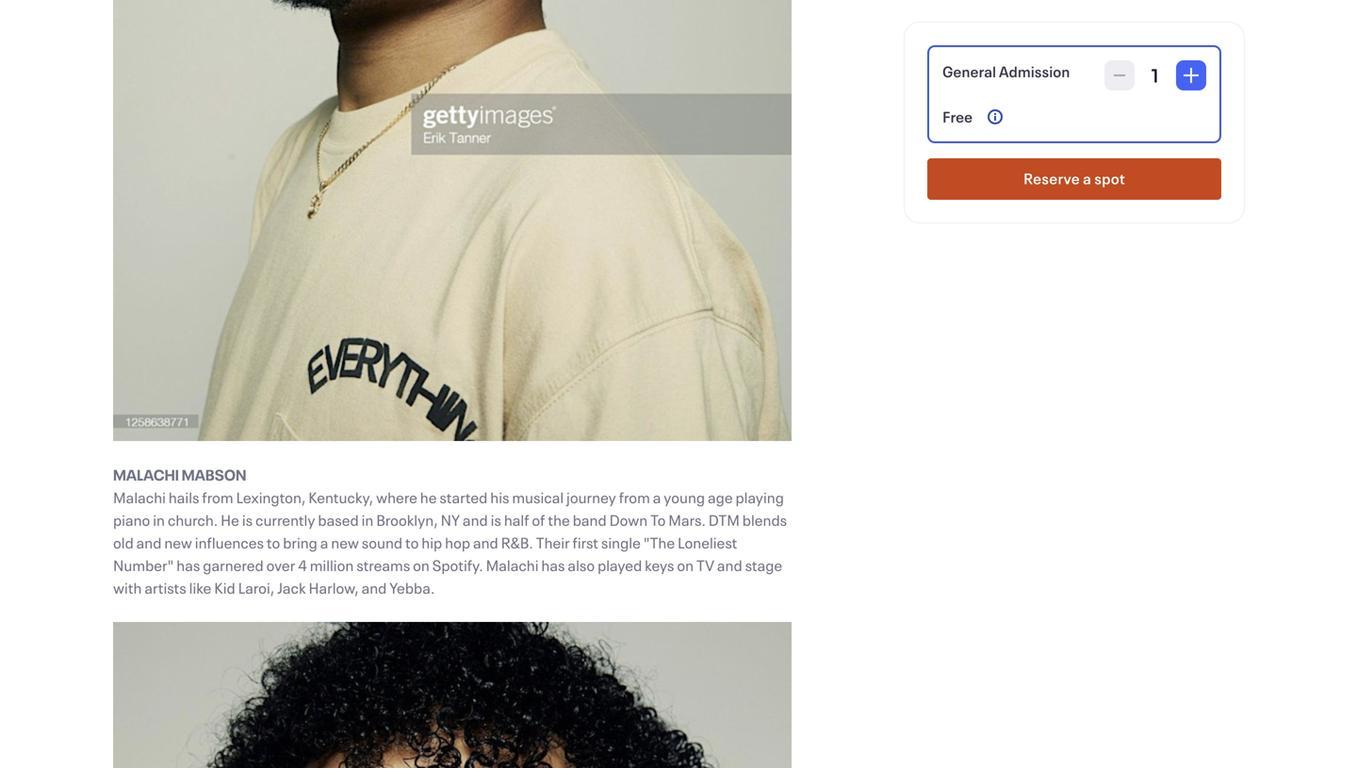Task type: describe. For each thing, give the bounding box(es) containing it.
brooklyn,
[[376, 510, 438, 530]]

4
[[298, 555, 307, 575]]

also
[[568, 555, 595, 575]]

with
[[113, 578, 142, 598]]

and right tv
[[717, 555, 742, 575]]

yebba.
[[390, 578, 435, 598]]

tv
[[697, 555, 714, 575]]

bring
[[283, 533, 318, 553]]

single
[[601, 533, 641, 553]]

and right hop
[[473, 533, 498, 553]]

stage
[[745, 555, 783, 575]]

church.
[[168, 510, 218, 530]]

mars.
[[669, 510, 706, 530]]

1 vertical spatial malachi
[[486, 555, 539, 575]]

where
[[376, 487, 417, 508]]

started
[[440, 487, 488, 508]]

spotify.
[[432, 555, 483, 575]]

piano
[[113, 510, 150, 530]]

2 on from the left
[[677, 555, 694, 575]]

blends
[[743, 510, 787, 530]]

first
[[573, 533, 599, 553]]

1 is from the left
[[242, 510, 253, 530]]

young
[[664, 487, 705, 508]]

their
[[536, 533, 570, 553]]

1 in from the left
[[153, 510, 165, 530]]

2 from from the left
[[619, 487, 650, 508]]

1 from from the left
[[202, 487, 233, 508]]

malachi
[[113, 465, 179, 485]]

he
[[420, 487, 437, 508]]

laroi,
[[238, 578, 275, 598]]

over
[[266, 555, 295, 575]]

"the
[[644, 533, 675, 553]]

hails
[[169, 487, 199, 508]]

the
[[548, 510, 570, 530]]

down
[[609, 510, 648, 530]]

lexington,
[[236, 487, 306, 508]]

2 to from the left
[[405, 533, 419, 553]]

dtm
[[709, 510, 740, 530]]

harlow,
[[309, 578, 359, 598]]



Task type: vqa. For each thing, say whether or not it's contained in the screenshot.
THE YOUR in the Follow your favorites
no



Task type: locate. For each thing, give the bounding box(es) containing it.
2 is from the left
[[491, 510, 501, 530]]

kentucky,
[[309, 487, 373, 508]]

from up 'down'
[[619, 487, 650, 508]]

and
[[463, 510, 488, 530], [136, 533, 162, 553], [473, 533, 498, 553], [717, 555, 742, 575], [362, 578, 387, 598]]

journey
[[567, 487, 616, 508]]

1 horizontal spatial has
[[541, 555, 565, 575]]

malachi
[[113, 487, 166, 508], [486, 555, 539, 575]]

to
[[651, 510, 666, 530]]

1 to from the left
[[267, 533, 280, 553]]

r&b.
[[501, 533, 533, 553]]

0 horizontal spatial from
[[202, 487, 233, 508]]

million
[[310, 555, 354, 575]]

1 horizontal spatial is
[[491, 510, 501, 530]]

his
[[490, 487, 510, 508]]

a up million
[[320, 533, 328, 553]]

2 new from the left
[[331, 533, 359, 553]]

played
[[598, 555, 642, 575]]

0 horizontal spatial on
[[413, 555, 430, 575]]

hop
[[445, 533, 470, 553]]

0 vertical spatial a
[[653, 487, 661, 508]]

new down based
[[331, 533, 359, 553]]

garnered
[[203, 555, 264, 575]]

0 horizontal spatial is
[[242, 510, 253, 530]]

has down their
[[541, 555, 565, 575]]

to
[[267, 533, 280, 553], [405, 533, 419, 553]]

and down streams
[[362, 578, 387, 598]]

musical
[[512, 487, 564, 508]]

streams
[[357, 555, 410, 575]]

from down mabson
[[202, 487, 233, 508]]

kid
[[214, 578, 235, 598]]

old
[[113, 533, 134, 553]]

malachi down r&b. on the left bottom of page
[[486, 555, 539, 575]]

has up like
[[177, 555, 200, 575]]

1 horizontal spatial malachi
[[486, 555, 539, 575]]

2 has from the left
[[541, 555, 565, 575]]

new down "church."
[[164, 533, 192, 553]]

0 vertical spatial malachi
[[113, 487, 166, 508]]

0 horizontal spatial new
[[164, 533, 192, 553]]

malachi down malachi at the bottom left of the page
[[113, 487, 166, 508]]

to left "hip"
[[405, 533, 419, 553]]

0 horizontal spatial has
[[177, 555, 200, 575]]

1 horizontal spatial on
[[677, 555, 694, 575]]

0 horizontal spatial to
[[267, 533, 280, 553]]

has
[[177, 555, 200, 575], [541, 555, 565, 575]]

based
[[318, 510, 359, 530]]

mabson
[[182, 465, 246, 485]]

to up over
[[267, 533, 280, 553]]

1 has from the left
[[177, 555, 200, 575]]

of
[[532, 510, 545, 530]]

1 horizontal spatial new
[[331, 533, 359, 553]]

1 new from the left
[[164, 533, 192, 553]]

jack
[[277, 578, 306, 598]]

1 horizontal spatial in
[[362, 510, 374, 530]]

he
[[221, 510, 239, 530]]

0 horizontal spatial malachi
[[113, 487, 166, 508]]

sound
[[362, 533, 403, 553]]

is
[[242, 510, 253, 530], [491, 510, 501, 530]]

influences
[[195, 533, 264, 553]]

1 horizontal spatial to
[[405, 533, 419, 553]]

number"
[[113, 555, 174, 575]]

0 horizontal spatial in
[[153, 510, 165, 530]]

hip
[[422, 533, 442, 553]]

artists
[[145, 578, 186, 598]]

1 vertical spatial a
[[320, 533, 328, 553]]

malachi mabson malachi hails from lexington, kentucky, where he started his musical journey from a young age playing piano in church. he is currently based in brooklyn, ny and is half of the band down to mars. dtm blends old and new influences to bring a new sound to hip hop and r&b. their first single "the loneliest number" has garnered over 4 million streams on spotify. malachi has also played keys on tv and stage with artists like kid laroi, jack harlow, and yebba.
[[113, 465, 787, 598]]

1 horizontal spatial from
[[619, 487, 650, 508]]

on up yebba.
[[413, 555, 430, 575]]

and up number"
[[136, 533, 162, 553]]

in
[[153, 510, 165, 530], [362, 510, 374, 530]]

0 horizontal spatial a
[[320, 533, 328, 553]]

is right he
[[242, 510, 253, 530]]

1 horizontal spatial a
[[653, 487, 661, 508]]

band
[[573, 510, 607, 530]]

age
[[708, 487, 733, 508]]

in right piano
[[153, 510, 165, 530]]

2 in from the left
[[362, 510, 374, 530]]

loneliest
[[678, 533, 737, 553]]

on left tv
[[677, 555, 694, 575]]

keys
[[645, 555, 674, 575]]

on
[[413, 555, 430, 575], [677, 555, 694, 575]]

a
[[653, 487, 661, 508], [320, 533, 328, 553]]

ny
[[441, 510, 460, 530]]

1 on from the left
[[413, 555, 430, 575]]

currently
[[255, 510, 315, 530]]

like
[[189, 578, 211, 598]]

half
[[504, 510, 529, 530]]

new
[[164, 533, 192, 553], [331, 533, 359, 553]]

and right the ny
[[463, 510, 488, 530]]

a up to
[[653, 487, 661, 508]]

is left half
[[491, 510, 501, 530]]

in up 'sound'
[[362, 510, 374, 530]]

playing
[[736, 487, 784, 508]]

from
[[202, 487, 233, 508], [619, 487, 650, 508]]



